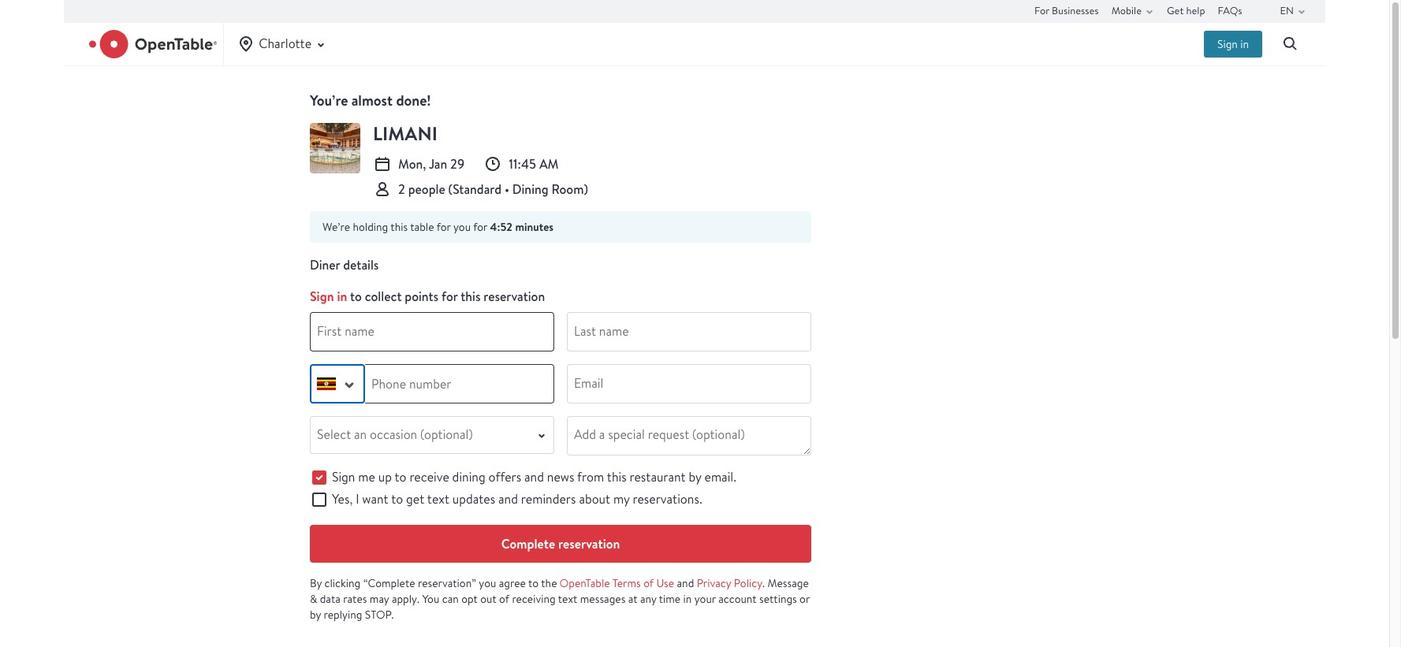 Task type: locate. For each thing, give the bounding box(es) containing it.
i
[[356, 491, 359, 508]]

1 vertical spatial text
[[558, 592, 578, 606]]

4:52
[[490, 219, 513, 235]]

0 vertical spatial in
[[1241, 37, 1249, 51]]

0 horizontal spatial in
[[337, 288, 347, 305]]

this right points
[[461, 288, 481, 305]]

2 vertical spatial this
[[607, 469, 627, 486]]

collect
[[365, 288, 402, 305]]

opentable terms of use link
[[560, 576, 674, 591]]

reservation down 4:52
[[484, 288, 545, 305]]

1 vertical spatial by
[[310, 608, 321, 622]]

faqs button
[[1218, 0, 1242, 22]]

0 vertical spatial and
[[524, 469, 544, 486]]

in inside button
[[1241, 37, 1249, 51]]

1 vertical spatial reservation
[[558, 535, 620, 553]]

time
[[659, 592, 681, 606]]

help
[[1186, 4, 1205, 17]]

1 horizontal spatial reservation
[[558, 535, 620, 553]]

1 horizontal spatial this
[[461, 288, 481, 305]]

sign down diner
[[310, 288, 334, 305]]

you up the out
[[479, 576, 496, 591]]

1 horizontal spatial of
[[644, 576, 654, 591]]

opentable
[[560, 576, 610, 591]]

of up any
[[644, 576, 654, 591]]

29
[[450, 155, 465, 173]]

0 horizontal spatial of
[[499, 592, 509, 606]]

1 vertical spatial in
[[337, 288, 347, 305]]

0 vertical spatial sign in button
[[1204, 31, 1262, 58]]

of right the out
[[499, 592, 509, 606]]

minutes
[[515, 219, 554, 235]]

2 horizontal spatial and
[[677, 576, 694, 591]]

text
[[427, 491, 449, 508], [558, 592, 578, 606]]

sign in button
[[1204, 31, 1262, 58], [310, 288, 347, 305]]

for
[[1035, 4, 1050, 17]]

sign in to collect points for this reservation
[[310, 288, 545, 305]]

reminders
[[521, 491, 576, 508]]

the
[[541, 576, 557, 591]]

0 horizontal spatial by
[[310, 608, 321, 622]]

1 vertical spatial of
[[499, 592, 509, 606]]

Add a special request (optional) text field
[[568, 417, 811, 455]]

by down &
[[310, 608, 321, 622]]

1 horizontal spatial you
[[479, 576, 496, 591]]

text right get
[[427, 491, 449, 508]]

sign down faqs button
[[1218, 37, 1238, 51]]

we're
[[323, 220, 350, 234]]

agree
[[499, 576, 526, 591]]

any
[[640, 592, 657, 606]]

0 horizontal spatial you
[[453, 220, 471, 234]]

offers
[[489, 469, 521, 486]]

0 vertical spatial you
[[453, 220, 471, 234]]

2 vertical spatial and
[[677, 576, 694, 591]]

sign up yes,
[[332, 469, 355, 486]]

0 vertical spatial of
[[644, 576, 654, 591]]

0 horizontal spatial reservation
[[484, 288, 545, 305]]

of inside . message & data rates may apply. you can opt out of receiving text messages at any time in your account settings or by replying stop.
[[499, 592, 509, 606]]

2 people (standard • dining room)
[[398, 181, 588, 198]]

for
[[437, 220, 451, 234], [473, 220, 487, 234], [442, 288, 458, 305]]

11:45 am
[[509, 155, 559, 173]]

reservation up opentable
[[558, 535, 620, 553]]

in down faqs button
[[1241, 37, 1249, 51]]

sign inside sign in button
[[1218, 37, 1238, 51]]

terms
[[612, 576, 641, 591]]

opt
[[461, 592, 478, 606]]

0 vertical spatial by
[[689, 469, 702, 486]]

up
[[378, 469, 392, 486]]

reservation
[[484, 288, 545, 305], [558, 535, 620, 553]]

1 vertical spatial sign
[[310, 288, 334, 305]]

0 vertical spatial reservation
[[484, 288, 545, 305]]

in for sign in to collect points for this reservation
[[337, 288, 347, 305]]

0 horizontal spatial and
[[498, 491, 518, 508]]

2 horizontal spatial in
[[1241, 37, 1249, 51]]

2 vertical spatial in
[[683, 592, 692, 606]]

0 horizontal spatial this
[[391, 220, 408, 234]]

mon, jan 29
[[398, 155, 465, 173]]

2
[[398, 181, 405, 198]]

mobile
[[1112, 4, 1142, 17]]

settings
[[759, 592, 797, 606]]

in down diner details
[[337, 288, 347, 305]]

done!
[[396, 91, 431, 110]]

you
[[453, 220, 471, 234], [479, 576, 496, 591]]

and for reminders
[[498, 491, 518, 508]]

email.
[[705, 469, 737, 486]]

about
[[579, 491, 610, 508]]

en button
[[1280, 0, 1311, 22]]

and right use
[[677, 576, 694, 591]]

get
[[406, 491, 424, 508]]

in left your
[[683, 592, 692, 606]]

1 vertical spatial sign in button
[[310, 288, 347, 305]]

1 horizontal spatial by
[[689, 469, 702, 486]]

this
[[391, 220, 408, 234], [461, 288, 481, 305], [607, 469, 627, 486]]

1 horizontal spatial and
[[524, 469, 544, 486]]

0 vertical spatial this
[[391, 220, 408, 234]]

you're almost done!
[[310, 91, 431, 110]]

for right points
[[442, 288, 458, 305]]

1 horizontal spatial in
[[683, 592, 692, 606]]

2 vertical spatial sign
[[332, 469, 355, 486]]

receiving
[[512, 592, 556, 606]]

and down offers
[[498, 491, 518, 508]]

1 vertical spatial this
[[461, 288, 481, 305]]

privacy policy link
[[697, 576, 762, 591]]

by
[[689, 469, 702, 486], [310, 608, 321, 622]]

my
[[613, 491, 630, 508]]

0 vertical spatial sign
[[1218, 37, 1238, 51]]

limani link
[[373, 121, 811, 148]]

1 horizontal spatial text
[[558, 592, 578, 606]]

this up my
[[607, 469, 627, 486]]

updates
[[453, 491, 495, 508]]

sign for sign in to collect points for this reservation
[[310, 288, 334, 305]]

&
[[310, 592, 317, 606]]

you
[[422, 592, 439, 606]]

complete reservation
[[501, 535, 620, 553]]

account
[[719, 592, 757, 606]]

and up reminders on the left bottom of the page
[[524, 469, 544, 486]]

from
[[577, 469, 604, 486]]

mobile button
[[1112, 0, 1159, 22]]

for businesses button
[[1035, 0, 1099, 22]]

sign in button down diner
[[310, 288, 347, 305]]

by left email.
[[689, 469, 702, 486]]

am
[[539, 155, 559, 173]]

businesses
[[1052, 4, 1099, 17]]

sign in button down faqs button
[[1204, 31, 1262, 58]]

details
[[343, 256, 379, 274]]

. message & data rates may apply. you can opt out of receiving text messages at any time in your account settings or by replying stop.
[[310, 576, 810, 622]]

want
[[362, 491, 388, 508]]

text down opentable
[[558, 592, 578, 606]]

data
[[320, 592, 341, 606]]

message
[[768, 576, 809, 591]]

you left 4:52
[[453, 220, 471, 234]]

0 vertical spatial text
[[427, 491, 449, 508]]

this left table
[[391, 220, 408, 234]]

to
[[350, 288, 362, 305], [395, 469, 407, 486], [391, 491, 403, 508], [528, 576, 539, 591]]

1 vertical spatial and
[[498, 491, 518, 508]]

sign
[[1218, 37, 1238, 51], [310, 288, 334, 305], [332, 469, 355, 486]]

.
[[762, 576, 765, 591]]



Task type: describe. For each thing, give the bounding box(es) containing it.
points
[[405, 288, 438, 305]]

yes, i want to get text updates and reminders about my reservations.
[[332, 491, 702, 508]]

clicking
[[324, 576, 361, 591]]

diner
[[310, 256, 340, 274]]

sign in
[[1218, 37, 1249, 51]]

use
[[656, 576, 674, 591]]

2 horizontal spatial this
[[607, 469, 627, 486]]

1 horizontal spatial sign in button
[[1204, 31, 1262, 58]]

complete reservation button
[[310, 525, 811, 563]]

sign me up to receive dining offers and news from this restaurant by email.
[[332, 469, 737, 486]]

•
[[505, 181, 509, 198]]

get
[[1167, 4, 1184, 17]]

can
[[442, 592, 459, 606]]

faqs
[[1218, 4, 1242, 17]]

dining
[[512, 181, 549, 198]]

Last name text field
[[568, 313, 811, 351]]

restaurant
[[630, 469, 686, 486]]

at
[[628, 592, 638, 606]]

to left the
[[528, 576, 539, 591]]

charlotte
[[259, 35, 312, 52]]

reservations.
[[633, 491, 702, 508]]

almost
[[351, 91, 393, 110]]

for right table
[[437, 220, 451, 234]]

by
[[310, 576, 322, 591]]

to left get
[[391, 491, 403, 508]]

yes,
[[332, 491, 353, 508]]

by clicking "complete reservation" you agree to the opentable terms of use and privacy policy
[[310, 576, 762, 591]]

0 horizontal spatial text
[[427, 491, 449, 508]]

out
[[480, 592, 497, 606]]

your
[[694, 592, 716, 606]]

search icon image
[[1281, 35, 1300, 54]]

reservation inside complete reservation button
[[558, 535, 620, 553]]

0 horizontal spatial sign in button
[[310, 288, 347, 305]]

news
[[547, 469, 575, 486]]

people
[[408, 181, 445, 198]]

replying
[[324, 608, 362, 622]]

you inside we're holding this table for you for 4:52 minutes
[[453, 220, 471, 234]]

room)
[[552, 181, 588, 198]]

in inside . message & data rates may apply. you can opt out of receiving text messages at any time in your account settings or by replying stop.
[[683, 592, 692, 606]]

to left collect at the top
[[350, 288, 362, 305]]

privacy
[[697, 576, 731, 591]]

complete
[[501, 535, 555, 553]]

to right up
[[395, 469, 407, 486]]

apply.
[[392, 592, 420, 606]]

may
[[370, 592, 389, 606]]

for left 4:52
[[473, 220, 487, 234]]

reservation"
[[418, 576, 476, 591]]

this inside we're holding this table for you for 4:52 minutes
[[391, 220, 408, 234]]

get help
[[1167, 4, 1205, 17]]

and for news
[[524, 469, 544, 486]]

"complete
[[363, 576, 415, 591]]

policy
[[734, 576, 762, 591]]

for businesses
[[1035, 4, 1099, 17]]

(standard
[[448, 181, 502, 198]]

receive
[[410, 469, 449, 486]]

jan
[[429, 155, 447, 173]]

charlotte button
[[237, 23, 330, 65]]

sign for sign me up to receive dining offers and news from this restaurant by email.
[[332, 469, 355, 486]]

dining
[[452, 469, 486, 486]]

stop.
[[365, 608, 394, 622]]

me
[[358, 469, 375, 486]]

text inside . message & data rates may apply. you can opt out of receiving text messages at any time in your account settings or by replying stop.
[[558, 592, 578, 606]]

get help button
[[1167, 0, 1205, 22]]

First name text field
[[311, 313, 554, 351]]

11:45
[[509, 155, 536, 173]]

holding
[[353, 220, 388, 234]]

rates
[[343, 592, 367, 606]]

messages
[[580, 592, 626, 606]]

you're
[[310, 91, 348, 110]]

Email email field
[[568, 365, 811, 403]]

you're almost done! element
[[310, 91, 811, 110]]

or
[[800, 592, 810, 606]]

mon,
[[398, 155, 426, 173]]

sign for sign in
[[1218, 37, 1238, 51]]

en
[[1280, 4, 1294, 17]]

opentable logo image
[[89, 30, 217, 58]]

by inside . message & data rates may apply. you can opt out of receiving text messages at any time in your account settings or by replying stop.
[[310, 608, 321, 622]]

table
[[410, 220, 434, 234]]

we're holding this table for you for 4:52 minutes
[[323, 219, 554, 235]]

limani
[[373, 121, 438, 147]]

Phone number telephone field
[[365, 365, 554, 403]]

diner details
[[310, 256, 379, 274]]

in for sign in
[[1241, 37, 1249, 51]]

1 vertical spatial you
[[479, 576, 496, 591]]



Task type: vqa. For each thing, say whether or not it's contained in the screenshot.
the Diner details at the top left of page
yes



